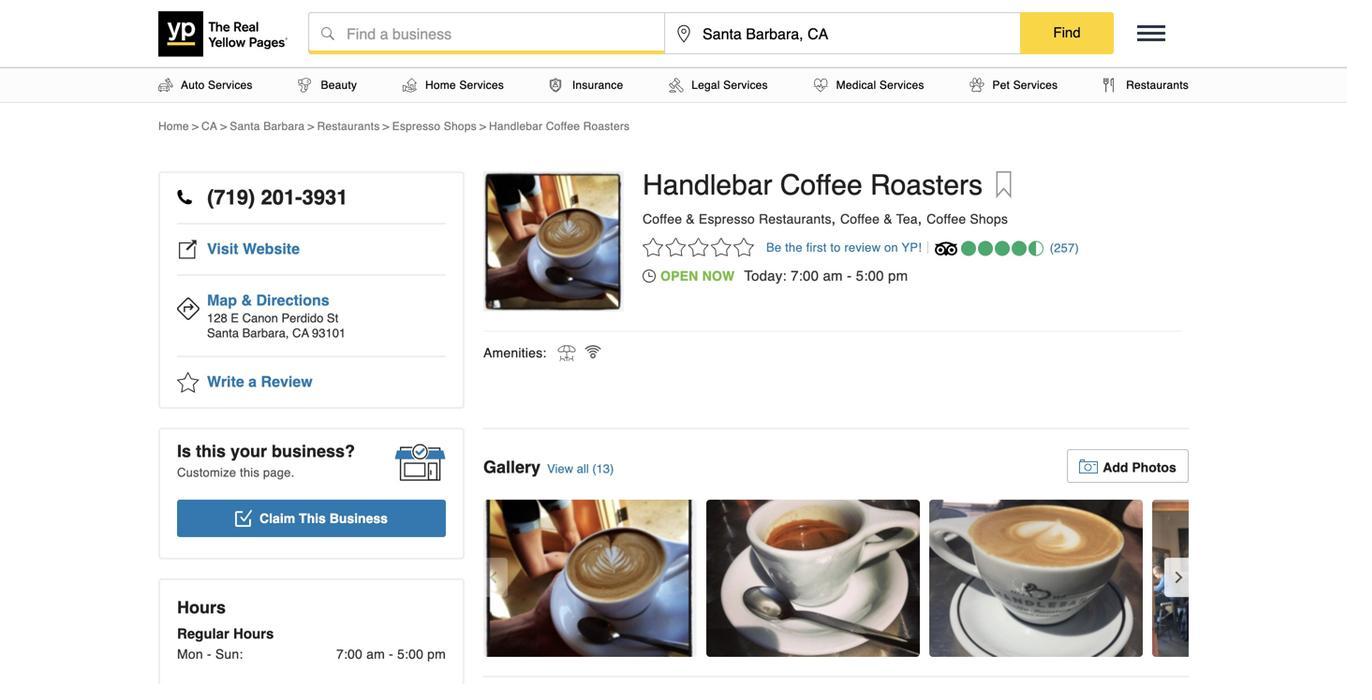 Task type: locate. For each thing, give the bounding box(es) containing it.
(13)
[[592, 462, 614, 476]]

1 vertical spatial roasters
[[870, 169, 983, 201]]

0 horizontal spatial &
[[241, 292, 252, 309]]

1 horizontal spatial this
[[240, 466, 260, 480]]

insurance
[[572, 79, 623, 92]]

0 vertical spatial am
[[823, 268, 843, 284]]

coffee right tea
[[927, 212, 966, 227]]

map & directions 128 e canon perdido st santa barbara, ca 93101
[[207, 292, 346, 341]]

hours up sun:
[[233, 626, 274, 643]]

Find a business text field
[[309, 13, 664, 54]]

ca
[[201, 120, 217, 133], [292, 326, 309, 341]]

0 vertical spatial hours
[[177, 599, 226, 618]]

perdido
[[282, 312, 324, 326]]

1 vertical spatial handlebar
[[643, 169, 772, 201]]

coffee up 'open'
[[643, 212, 682, 227]]

& left tea
[[884, 212, 893, 227]]

0 vertical spatial espresso
[[392, 120, 441, 133]]

this up customize
[[196, 442, 226, 461]]

1 horizontal spatial pm
[[888, 268, 908, 284]]

1 horizontal spatial handlebar coffee roasters
[[643, 169, 983, 201]]

services right auto
[[208, 79, 253, 92]]

restaurants up the
[[759, 212, 832, 227]]

barbara
[[263, 120, 305, 133]]

1 vertical spatial santa
[[207, 326, 239, 341]]

1 horizontal spatial ,
[[918, 210, 922, 227]]

0 horizontal spatial 7:00
[[336, 647, 363, 662]]

santa barbara link
[[230, 120, 305, 133]]

customize
[[177, 466, 236, 480]]

write a review link
[[177, 358, 446, 408]]

this down your
[[240, 466, 260, 480]]

shops inside coffee & espresso restaurants , coffee & tea , coffee shops
[[970, 212, 1008, 227]]

shops
[[444, 120, 477, 133], [970, 212, 1008, 227]]

1 vertical spatial espresso
[[699, 212, 755, 227]]

&
[[686, 212, 695, 227], [884, 212, 893, 227], [241, 292, 252, 309]]

handlebar coffee roasters up coffee & espresso restaurants , coffee & tea , coffee shops
[[643, 169, 983, 201]]

services for pet services
[[1013, 79, 1058, 92]]

1 horizontal spatial hours
[[233, 626, 274, 643]]

roasters inside breadcrumbs navigation
[[583, 120, 630, 133]]

coffee down browse insurance image
[[546, 120, 580, 133]]

& up canon
[[241, 292, 252, 309]]

mon - sun:
[[177, 647, 243, 662]]

espresso up now
[[699, 212, 755, 227]]

handlebar coffee roasters
[[489, 120, 630, 133], [643, 169, 983, 201]]

roasters up tea
[[870, 169, 983, 201]]

& up 'open'
[[686, 212, 695, 227]]

1 horizontal spatial shops
[[970, 212, 1008, 227]]

5:00
[[856, 268, 884, 284], [397, 647, 424, 662]]

pet
[[993, 79, 1010, 92]]

0 horizontal spatial handlebar coffee roasters - santa barbara, ca image
[[483, 500, 697, 658]]

handlebar down home services at left
[[489, 120, 543, 133]]

2 horizontal spatial handlebar coffee roasters - santa barbara, ca image
[[929, 500, 1143, 658]]

restaurants link
[[317, 120, 380, 133]]

browse insurance image
[[550, 78, 561, 92]]

201-
[[261, 185, 302, 209]]

website
[[243, 240, 300, 258]]

be
[[766, 241, 782, 255]]

1 horizontal spatial handlebar
[[643, 169, 772, 201]]

0 horizontal spatial pm
[[427, 647, 446, 662]]

0 vertical spatial handlebar coffee roasters
[[489, 120, 630, 133]]

0 horizontal spatial roasters
[[583, 120, 630, 133]]

0 vertical spatial restaurants
[[317, 120, 380, 133]]

1 vertical spatial ca
[[292, 326, 309, 341]]

0 horizontal spatial am
[[366, 647, 385, 662]]

0 horizontal spatial ca
[[201, 120, 217, 133]]

1 handlebar coffee roasters - santa barbara, ca image from the left
[[483, 500, 697, 658]]

0 vertical spatial santa
[[230, 120, 260, 133]]

handlebar coffee roasters down browse insurance image
[[489, 120, 630, 133]]

services for home services
[[459, 79, 504, 92]]

ca inside breadcrumbs navigation
[[201, 120, 217, 133]]

& inside 'map & directions 128 e canon perdido st santa barbara, ca 93101'
[[241, 292, 252, 309]]

sun:
[[215, 647, 243, 662]]

find
[[1053, 24, 1081, 41]]

claim
[[260, 512, 295, 527]]

auto services
[[181, 79, 253, 92]]

0 vertical spatial shops
[[444, 120, 477, 133]]

shops up (257) link
[[970, 212, 1008, 227]]

0 vertical spatial ca
[[201, 120, 217, 133]]

roasters down insurance
[[583, 120, 630, 133]]

Where? text field
[[665, 13, 1020, 54]]

espresso
[[392, 120, 441, 133], [699, 212, 755, 227]]

& for directions
[[241, 292, 252, 309]]

2 , from the left
[[918, 210, 922, 227]]

1 horizontal spatial -
[[389, 647, 393, 662]]

restaurants
[[317, 120, 380, 133], [759, 212, 832, 227]]

shops down home services at left
[[444, 120, 477, 133]]

coffee & tea link
[[840, 212, 918, 227]]

1 horizontal spatial espresso
[[699, 212, 755, 227]]

services right medical
[[880, 79, 924, 92]]

beauty
[[321, 79, 357, 92]]

hours
[[177, 599, 226, 618], [233, 626, 274, 643]]

santa down the 128
[[207, 326, 239, 341]]

handlebar up coffee & espresso restaurants link
[[643, 169, 772, 201]]

1 horizontal spatial ca
[[292, 326, 309, 341]]

browse home services image
[[403, 78, 417, 92]]

5 services from the left
[[1013, 79, 1058, 92]]

3931
[[302, 185, 348, 209]]

barbara,
[[242, 326, 289, 341]]

1 vertical spatial restaurants
[[759, 212, 832, 227]]

home
[[425, 79, 456, 92]]

open now today: 7:00 am - 5:00 pm
[[660, 268, 908, 284]]

espresso down the browse home services icon
[[392, 120, 441, 133]]

view
[[547, 462, 573, 476]]

0 vertical spatial handlebar
[[489, 120, 543, 133]]

coffee & espresso restaurants , coffee & tea , coffee shops
[[643, 210, 1008, 227]]

all
[[577, 462, 589, 476]]

business
[[329, 512, 388, 527]]

, up "yp!"
[[918, 210, 922, 227]]

& for espresso
[[686, 212, 695, 227]]

0 horizontal spatial 5:00
[[397, 647, 424, 662]]

handlebar
[[489, 120, 543, 133], [643, 169, 772, 201]]

0 vertical spatial roasters
[[583, 120, 630, 133]]

0 horizontal spatial ,
[[832, 210, 836, 227]]

santa barbara
[[230, 120, 305, 133]]

santa right ca link
[[230, 120, 260, 133]]

now
[[702, 269, 735, 284]]

services
[[208, 79, 253, 92], [459, 79, 504, 92], [723, 79, 768, 92], [880, 79, 924, 92], [1013, 79, 1058, 92]]

regular hours
[[177, 626, 274, 643]]

first
[[806, 241, 827, 255]]

0 vertical spatial this
[[196, 442, 226, 461]]

this
[[196, 442, 226, 461], [240, 466, 260, 480]]

(719) 201-3931 link
[[177, 173, 446, 225]]

1 horizontal spatial handlebar coffee roasters - santa barbara, ca image
[[706, 500, 920, 658]]

on
[[884, 241, 898, 255]]

handlebar coffee roasters - santa barbara, ca image
[[483, 500, 697, 658], [706, 500, 920, 658], [929, 500, 1143, 658]]

1 horizontal spatial &
[[686, 212, 695, 227]]

ca right home
[[201, 120, 217, 133]]

restaurants down the 'beauty'
[[317, 120, 380, 133]]

visit
[[207, 240, 238, 258]]

page.
[[263, 466, 295, 480]]

your
[[230, 442, 267, 461]]

1 vertical spatial hours
[[233, 626, 274, 643]]

1 vertical spatial handlebar coffee roasters
[[643, 169, 983, 201]]

visit website
[[207, 240, 300, 258]]

services right legal
[[723, 79, 768, 92]]

1 vertical spatial 7:00
[[336, 647, 363, 662]]

am
[[823, 268, 843, 284], [366, 647, 385, 662]]

the
[[785, 241, 803, 255]]

0 vertical spatial 5:00
[[856, 268, 884, 284]]

services for medical services
[[880, 79, 924, 92]]

, up to
[[832, 210, 836, 227]]

ca down 'perdido' on the top of page
[[292, 326, 309, 341]]

,
[[832, 210, 836, 227], [918, 210, 922, 227]]

7:00
[[791, 268, 819, 284], [336, 647, 363, 662]]

mon
[[177, 647, 203, 662]]

(257)
[[1050, 241, 1079, 255]]

0 horizontal spatial hours
[[177, 599, 226, 618]]

0 horizontal spatial handlebar
[[489, 120, 543, 133]]

espresso inside breadcrumbs navigation
[[392, 120, 441, 133]]

services right pet at right top
[[1013, 79, 1058, 92]]

-
[[847, 268, 852, 284], [207, 647, 212, 662], [389, 647, 393, 662]]

1 horizontal spatial restaurants
[[759, 212, 832, 227]]

1 vertical spatial this
[[240, 466, 260, 480]]

the real yellow pages logo image
[[158, 11, 289, 57]]

hours up regular
[[177, 599, 226, 618]]

0 horizontal spatial shops
[[444, 120, 477, 133]]

1 services from the left
[[208, 79, 253, 92]]

is this your business? customize this page.
[[177, 442, 355, 480]]

restaurants inside breadcrumbs navigation
[[317, 120, 380, 133]]

0 horizontal spatial restaurants
[[317, 120, 380, 133]]

canon
[[242, 312, 278, 326]]

handlebar coffee roasters inside breadcrumbs navigation
[[489, 120, 630, 133]]

1 horizontal spatial 7:00
[[791, 268, 819, 284]]

2 services from the left
[[459, 79, 504, 92]]

128
[[207, 312, 227, 326]]

coffee shops link
[[927, 212, 1008, 227]]

3 services from the left
[[723, 79, 768, 92]]

1 vertical spatial shops
[[970, 212, 1008, 227]]

4 services from the left
[[880, 79, 924, 92]]

legal services
[[692, 79, 768, 92]]

yp!
[[902, 241, 922, 255]]

0 horizontal spatial handlebar coffee roasters
[[489, 120, 630, 133]]

is
[[177, 442, 191, 461]]

roasters
[[583, 120, 630, 133], [870, 169, 983, 201]]

0 horizontal spatial espresso
[[392, 120, 441, 133]]

browse restaurants image
[[1104, 78, 1115, 92]]

services right home
[[459, 79, 504, 92]]

santa
[[230, 120, 260, 133], [207, 326, 239, 341]]

1 horizontal spatial am
[[823, 268, 843, 284]]

2 horizontal spatial -
[[847, 268, 852, 284]]



Task type: vqa. For each thing, say whether or not it's contained in the screenshot.
the years within the 25 Years in Business
no



Task type: describe. For each thing, give the bounding box(es) containing it.
gallery
[[483, 458, 541, 477]]

3 handlebar coffee roasters - santa barbara, ca image from the left
[[929, 500, 1143, 658]]

coffee up coffee & espresso restaurants , coffee & tea , coffee shops
[[780, 169, 862, 201]]

1 vertical spatial pm
[[427, 647, 446, 662]]

restaurants inside coffee & espresso restaurants , coffee & tea , coffee shops
[[759, 212, 832, 227]]

directions
[[256, 292, 329, 309]]

1 vertical spatial am
[[366, 647, 385, 662]]

medical services
[[836, 79, 924, 92]]

add photos link
[[1067, 450, 1189, 483]]

add
[[1103, 460, 1128, 475]]

browse medical services image
[[814, 78, 828, 92]]

claim this business
[[260, 512, 388, 527]]

to
[[830, 241, 841, 255]]

2 horizontal spatial &
[[884, 212, 893, 227]]

browse legal services image
[[669, 78, 684, 92]]

1 horizontal spatial roasters
[[870, 169, 983, 201]]

review
[[261, 373, 313, 391]]

a
[[248, 373, 257, 391]]

0 vertical spatial pm
[[888, 268, 908, 284]]

map
[[207, 292, 237, 309]]

browse auto services image
[[158, 78, 173, 92]]

claim this business link
[[177, 500, 446, 538]]

be the first to review on yp!
[[766, 241, 922, 255]]

1 , from the left
[[832, 210, 836, 227]]

espresso inside coffee & espresso restaurants , coffee & tea , coffee shops
[[699, 212, 755, 227]]

write a review
[[207, 373, 313, 391]]

write
[[207, 373, 244, 391]]

services for legal services
[[723, 79, 768, 92]]

coffee up review
[[840, 212, 880, 227]]

browse pet services image
[[970, 78, 984, 92]]

add photos
[[1103, 460, 1176, 475]]

santa inside breadcrumbs navigation
[[230, 120, 260, 133]]

santa inside 'map & directions 128 e canon perdido st santa barbara, ca 93101'
[[207, 326, 239, 341]]

be the first to review on yp! link
[[766, 241, 928, 255]]

espresso shops
[[392, 120, 477, 133]]

business?
[[272, 442, 355, 461]]

ca link
[[201, 120, 217, 133]]

espresso shops link
[[392, 120, 477, 133]]

today:
[[744, 268, 787, 284]]

tea
[[896, 212, 918, 227]]

(257) link
[[935, 237, 1079, 259]]

0 vertical spatial 7:00
[[791, 268, 819, 284]]

93101
[[312, 326, 346, 341]]

legal
[[692, 79, 720, 92]]

pet services
[[993, 79, 1058, 92]]

coffee & espresso restaurants link
[[643, 212, 832, 227]]

breadcrumbs navigation
[[158, 119, 1189, 134]]

ca inside 'map & directions 128 e canon perdido st santa barbara, ca 93101'
[[292, 326, 309, 341]]

1 horizontal spatial 5:00
[[856, 268, 884, 284]]

visit website link
[[177, 225, 446, 276]]

2 handlebar coffee roasters - santa barbara, ca image from the left
[[706, 500, 920, 658]]

open
[[660, 269, 698, 284]]

(719) 201-3931
[[207, 185, 348, 209]]

restaurants
[[1126, 79, 1189, 92]]

view all (13) link
[[547, 462, 614, 476]]

1 vertical spatial 5:00
[[397, 647, 424, 662]]

browse beauty image
[[298, 78, 311, 92]]

(719)
[[207, 185, 255, 209]]

regular
[[177, 626, 229, 643]]

gallery view all (13)
[[483, 458, 614, 477]]

e
[[231, 312, 239, 326]]

auto
[[181, 79, 205, 92]]

review
[[844, 241, 881, 255]]

handlebar inside breadcrumbs navigation
[[489, 120, 543, 133]]

amenities:
[[483, 346, 547, 361]]

shops inside breadcrumbs navigation
[[444, 120, 477, 133]]

coffee inside breadcrumbs navigation
[[546, 120, 580, 133]]

0 horizontal spatial -
[[207, 647, 212, 662]]

find button
[[1020, 12, 1114, 53]]

home services
[[425, 79, 504, 92]]

home link
[[158, 120, 189, 133]]

home
[[158, 120, 189, 133]]

0 horizontal spatial this
[[196, 442, 226, 461]]

photos
[[1132, 460, 1176, 475]]

st
[[327, 312, 338, 326]]

medical
[[836, 79, 876, 92]]

services for auto services
[[208, 79, 253, 92]]

7:00 am - 5:00 pm
[[336, 647, 446, 662]]

this
[[299, 512, 326, 527]]



